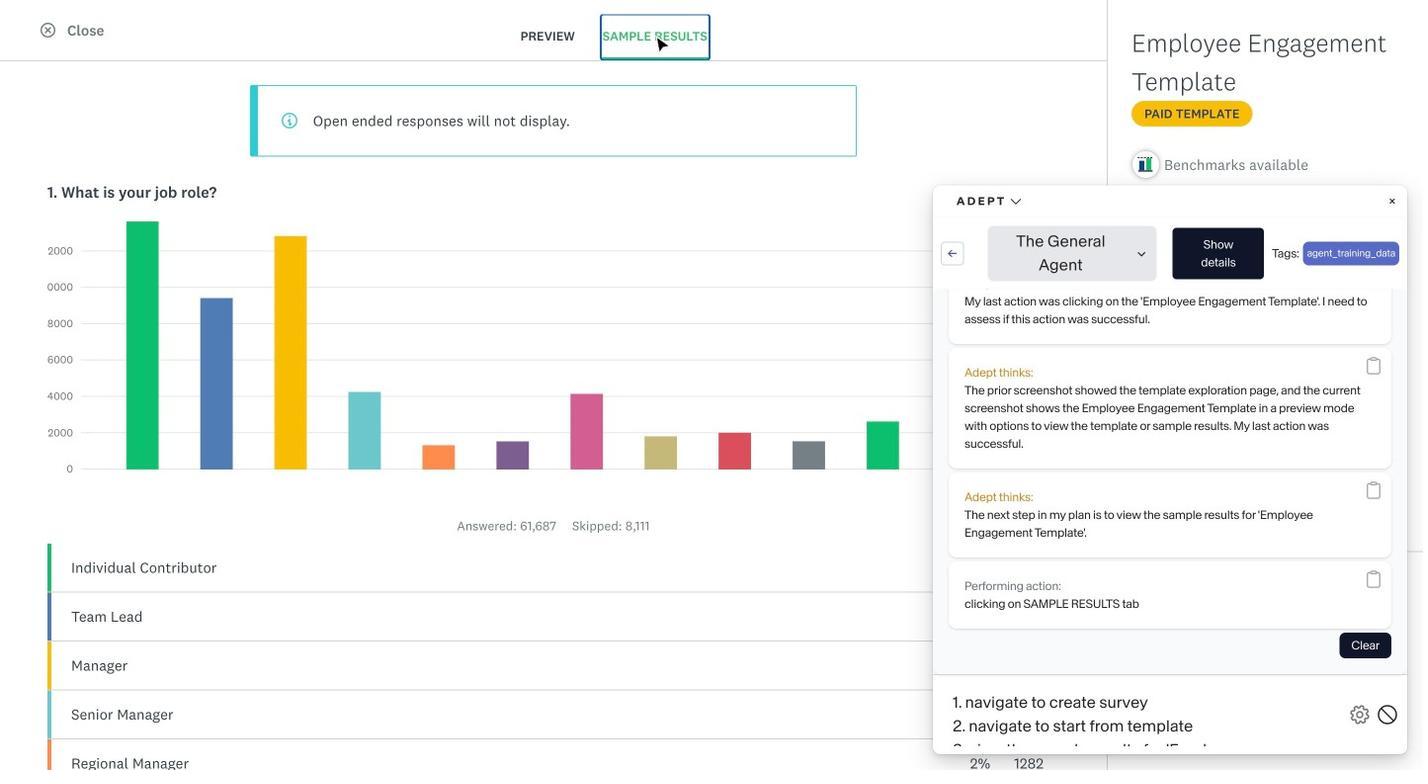 Task type: describe. For each thing, give the bounding box(es) containing it.
clone image
[[61, 569, 76, 584]]

2 brand logo image from the top
[[24, 12, 55, 36]]

lock image for employee engagement template image
[[958, 302, 973, 316]]

documentplus image
[[61, 654, 76, 669]]

net promoter® score (nps) template image
[[478, 597, 713, 752]]

surveymonkey-paradigm belonging and inclusion template image
[[1015, 597, 1251, 752]]

employee engagement template image
[[747, 293, 982, 448]]

1 brand logo image from the top
[[24, 8, 55, 40]]

user image
[[61, 399, 76, 414]]

product concept analysis image
[[1015, 293, 1251, 448]]

notification center icon image
[[1174, 12, 1198, 36]]

info image
[[282, 113, 297, 129]]



Task type: locate. For each thing, give the bounding box(es) containing it.
Search templates field
[[1157, 80, 1391, 118]]

brand logo image
[[24, 8, 55, 40], [24, 12, 55, 36]]

2 lock image from the top
[[958, 606, 973, 621]]

tab list
[[495, 14, 733, 60]]

products icon image
[[1119, 12, 1143, 36], [1119, 12, 1143, 36]]

1 lock image from the top
[[958, 302, 973, 316]]

xcircle image
[[41, 23, 55, 38]]

lock image
[[958, 302, 973, 316], [958, 606, 973, 621]]

search image
[[1142, 93, 1157, 108]]

software and app customer feedback with nps® image
[[747, 597, 982, 752]]

lock image for 'software and app customer feedback with nps®' image
[[958, 606, 973, 621]]

dropdown arrow icon image
[[1370, 18, 1384, 32]]

customer satisfaction template image
[[478, 293, 713, 448]]

0 vertical spatial lock image
[[958, 302, 973, 316]]

help icon image
[[1230, 12, 1253, 36]]

1 vertical spatial lock image
[[958, 606, 973, 621]]



Task type: vqa. For each thing, say whether or not it's contained in the screenshot.
Dialog
no



